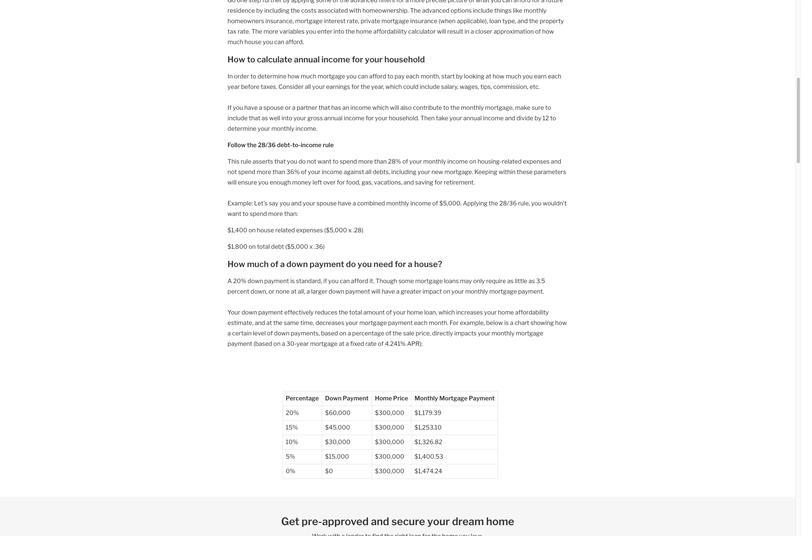 Task type: describe. For each thing, give the bounding box(es) containing it.
the right follow
[[247, 141, 257, 148]]

if
[[324, 277, 327, 284]]

a left '30-'
[[282, 340, 285, 347]]

dream
[[452, 515, 484, 528]]

for inside "if you have a spouse or a partner that has an income which will also contribute to the monthly mortgage, make sure to include that as well into your gross annual income for your household. then take your annual income and divide by 12 to determine your monthly income."
[[366, 114, 374, 122]]

keeping
[[475, 168, 498, 175]]

year inside in order to determine how much mortgage you can afford to pay each month, start by looking at how much you earn each year before taxes. consider all your earnings for the year, which could include salary, wages, tips, commission, etc.
[[228, 83, 240, 90]]

with
[[349, 7, 361, 14]]

on right $1,800 on the top of the page
[[249, 243, 256, 250]]

all inside in order to determine how much mortgage you can afford to pay each month, start by looking at how much you earn each year before taxes. consider all your earnings for the year, which could include salary, wages, tips, commission, etc.
[[305, 83, 311, 90]]

.36)
[[314, 243, 325, 250]]

on right $1,400
[[249, 227, 256, 234]]

mortgage down the costs
[[295, 17, 323, 24]]

of right amount
[[386, 309, 392, 316]]

down up standard,
[[287, 259, 308, 269]]

estimate,
[[228, 319, 254, 326]]

and inside go one step further by applying some of the advanced filters for a more precise picture of what you can afford for a future residence by including the costs associated with homeownership. the advanced options include things like monthly homeowners insurance, mortgage interest rate, private mortgage insurance (when applicable), loan type, and the property tax rate. the more variables you enter into the home affordability calculator will result in a closer approximation of how much house you can afford.
[[518, 17, 528, 24]]

of up the 4.241%
[[386, 330, 392, 337]]

1 vertical spatial that
[[249, 114, 261, 122]]

2 horizontal spatial that
[[319, 104, 330, 111]]

mortgage.
[[445, 168, 474, 175]]

type,
[[503, 17, 517, 24]]

your up sale
[[393, 309, 406, 316]]

your inside a 20% down payment is standard, if you can afford it. though some mortgage loans may only require as little as 3.5 percent down, or none at all, a larger down payment will have a greater impact on your monthly mortgage payment.
[[452, 288, 464, 295]]

larger
[[311, 288, 328, 295]]

left
[[313, 179, 322, 186]]

how up "commission,"
[[493, 73, 505, 80]]

1 vertical spatial spend
[[238, 168, 256, 175]]

your down well
[[258, 125, 270, 132]]

which for though
[[439, 309, 455, 316]]

more up against on the left top
[[359, 158, 373, 165]]

to right sure
[[546, 104, 551, 111]]

of inside example: let's say you and your spouse have a combined monthly income of $5,000. applying the 28/36 rule, you wouldn't want to spend more than:
[[433, 200, 438, 207]]

can inside in order to determine how much mortgage you can afford to pay each month, start by looking at how much you earn each year before taxes. consider all your earnings for the year, which could include salary, wages, tips, commission, etc.
[[358, 73, 368, 80]]

rate
[[366, 340, 377, 347]]

each right the earn
[[548, 73, 562, 80]]

mortgage up impact on the right bottom of page
[[416, 277, 443, 284]]

tips,
[[481, 83, 492, 90]]

your up below
[[485, 309, 497, 316]]

debts,
[[373, 168, 390, 175]]

have inside a 20% down payment is standard, if you can afford it. though some mortgage loans may only require as little as 3.5 percent down, or none at all, a larger down payment will have a greater impact on your monthly mortgage payment.
[[382, 288, 395, 295]]

income down an on the top of page
[[344, 114, 365, 122]]

how inside your down payment effectively reduces the total amount of your home loan, which increases your home affordability estimate, and at the same time, decreases your mortgage payment each month. for example, below is a chart showing how a certain level of down payments, based on a percentage of the sale price, directly impacts your monthly mortgage payment (based on a 30-year mortgage at a fixed rate of 4.241% apr):
[[556, 319, 567, 326]]

$30,000
[[325, 438, 351, 445]]

level
[[253, 330, 266, 337]]

0 horizontal spatial advanced
[[351, 0, 378, 4]]

income up earnings
[[322, 54, 350, 64]]

2 horizontal spatial as
[[529, 277, 535, 284]]

income down mortgage,
[[483, 114, 504, 122]]

0 horizontal spatial not
[[228, 168, 237, 175]]

may
[[460, 277, 472, 284]]

a left house?
[[408, 259, 413, 269]]

payment up sale
[[388, 319, 413, 326]]

taxes.
[[261, 83, 277, 90]]

can inside a 20% down payment is standard, if you can afford it. though some mortgage loans may only require as little as 3.5 percent down, or none at all, a larger down payment will have a greater impact on your monthly mortgage payment.
[[340, 277, 350, 284]]

payment up level
[[258, 309, 283, 316]]

could
[[403, 83, 419, 90]]

applying
[[463, 200, 488, 207]]

some inside a 20% down payment is standard, if you can afford it. though some mortgage loans may only require as little as 3.5 percent down, or none at all, a larger down payment will have a greater impact on your monthly mortgage payment.
[[399, 277, 414, 284]]

spouse inside "if you have a spouse or a partner that has an income which will also contribute to the monthly mortgage, make sure to include that as well into your gross annual income for your household. then take your annual income and divide by 12 to determine your monthly income."
[[264, 104, 284, 111]]

1 vertical spatial ($5,000
[[286, 243, 308, 250]]

including inside this rule asserts that you do not want to spend more than 28% of your monthly income on housing-related expenses and not spend more than 36% of your income against all debts, including your new mortgage. keeping within these parameters will ensure you enough money left over for food, gas, vacations, and saving for retirement.
[[392, 168, 417, 175]]

at left the fixed
[[339, 340, 345, 347]]

of up associated
[[333, 0, 339, 4]]

payments,
[[291, 330, 320, 337]]

within
[[499, 168, 516, 175]]

let's
[[254, 200, 268, 207]]

on right based
[[340, 330, 347, 337]]

a down taxes.
[[259, 104, 262, 111]]

on right '(based'
[[274, 340, 281, 347]]

directly
[[433, 330, 453, 337]]

monthly down well
[[272, 125, 295, 132]]

require
[[487, 277, 506, 284]]

1 horizontal spatial 20%
[[286, 409, 299, 416]]

contribute
[[413, 104, 442, 111]]

parameters
[[534, 168, 567, 175]]

of down the $1,800 on total debt ($5,000 x .36)
[[271, 259, 279, 269]]

0 horizontal spatial annual
[[294, 54, 320, 64]]

as inside "if you have a spouse or a partner that has an income which will also contribute to the monthly mortgage, make sure to include that as well into your gross annual income for your household. then take your annual income and divide by 12 to determine your monthly income."
[[262, 114, 268, 122]]

income up over
[[322, 168, 343, 175]]

for inside in order to determine how much mortgage you can afford to pay each month, start by looking at how much you earn each year before taxes. consider all your earnings for the year, which could include salary, wages, tips, commission, etc.
[[352, 83, 360, 90]]

0 horizontal spatial total
[[257, 243, 270, 250]]

a left certain
[[228, 330, 231, 337]]

of right rate in the bottom of the page
[[378, 340, 384, 347]]

2 payment from the left
[[469, 395, 495, 402]]

into inside go one step further by applying some of the advanced filters for a more precise picture of what you can afford for a future residence by including the costs associated with homeownership. the advanced options include things like monthly homeowners insurance, mortgage interest rate, private mortgage insurance (when applicable), loan type, and the property tax rate. the more variables you enter into the home affordability calculator will result in a closer approximation of how much house you can afford.
[[334, 28, 345, 35]]

afford.
[[286, 38, 304, 45]]

impact
[[423, 288, 442, 295]]

step
[[249, 0, 261, 4]]

an
[[343, 104, 349, 111]]

$300,000 for $1,179.39
[[375, 409, 405, 416]]

your up income.
[[294, 114, 306, 122]]

insurance
[[411, 17, 438, 24]]

by down step
[[256, 7, 263, 14]]

say
[[269, 200, 279, 207]]

by inside "if you have a spouse or a partner that has an income which will also contribute to the monthly mortgage, make sure to include that as well into your gross annual income for your household. then take your annual income and divide by 12 to determine your monthly income."
[[535, 114, 542, 122]]

the up associated
[[340, 0, 349, 4]]

and up parameters
[[551, 158, 562, 165]]

a left partner
[[292, 104, 296, 111]]

down
[[325, 395, 342, 402]]

a
[[228, 277, 232, 284]]

how inside go one step further by applying some of the advanced filters for a more precise picture of what you can afford for a future residence by including the costs associated with homeownership. the advanced options include things like monthly homeowners insurance, mortgage interest rate, private mortgage insurance (when applicable), loan type, and the property tax rate. the more variables you enter into the home affordability calculator will result in a closer approximation of how much house you can afford.
[[543, 28, 554, 35]]

0 vertical spatial spend
[[340, 158, 357, 165]]

down down same
[[274, 330, 290, 337]]

mortgage inside in order to determine how much mortgage you can afford to pay each month, start by looking at how much you earn each year before taxes. consider all your earnings for the year, which could include salary, wages, tips, commission, etc.
[[318, 73, 345, 80]]

$300,000 for $1,326.82
[[375, 438, 405, 445]]

have inside "if you have a spouse or a partner that has an income which will also contribute to the monthly mortgage, make sure to include that as well into your gross annual income for your household. then take your annual income and divide by 12 to determine your monthly income."
[[244, 104, 258, 111]]

like
[[513, 7, 523, 14]]

earn
[[534, 73, 547, 80]]

a left greater
[[397, 288, 400, 295]]

a right the all,
[[307, 288, 310, 295]]

$1,400
[[228, 227, 247, 234]]

which inside in order to determine how much mortgage you can afford to pay each month, start by looking at how much you earn each year before taxes. consider all your earnings for the year, which could include salary, wages, tips, commission, etc.
[[386, 83, 402, 90]]

0 vertical spatial rule
[[323, 141, 334, 148]]

28%
[[388, 158, 401, 165]]

to right 12
[[551, 114, 556, 122]]

a left chart
[[510, 319, 514, 326]]

below
[[487, 319, 503, 326]]

0 vertical spatial ($5,000
[[324, 227, 347, 234]]

need
[[374, 259, 393, 269]]

mortgage down amount
[[360, 319, 387, 326]]

wouldn't
[[543, 200, 567, 207]]

28/36 inside example: let's say you and your spouse have a combined monthly income of $5,000. applying the 28/36 rule, you wouldn't want to spend more than:
[[500, 200, 517, 207]]

$1,800 on total debt ($5,000 x .36)
[[228, 243, 325, 250]]

0 vertical spatial than
[[374, 158, 387, 165]]

on inside this rule asserts that you do not want to spend more than 28% of your monthly income on housing-related expenses and not spend more than 36% of your income against all debts, including your new mortgage. keeping within these parameters will ensure you enough money left over for food, gas, vacations, and saving for retirement.
[[470, 158, 477, 165]]

1 horizontal spatial advanced
[[422, 7, 450, 14]]

$0
[[325, 468, 333, 475]]

$1,179.39
[[415, 409, 442, 416]]

example:
[[228, 200, 253, 207]]

time,
[[301, 319, 314, 326]]

go
[[228, 0, 236, 4]]

of left what
[[469, 0, 475, 4]]

household.
[[389, 114, 419, 122]]

will inside this rule asserts that you do not want to spend more than 28% of your monthly income on housing-related expenses and not spend more than 36% of your income against all debts, including your new mortgage. keeping within these parameters will ensure you enough money left over for food, gas, vacations, and saving for retirement.
[[228, 179, 237, 186]]

divide
[[517, 114, 534, 122]]

vacations,
[[374, 179, 403, 186]]

calculator
[[409, 28, 436, 35]]

affordability inside go one step further by applying some of the advanced filters for a more precise picture of what you can afford for a future residence by including the costs associated with homeownership. the advanced options include things like monthly homeowners insurance, mortgage interest rate, private mortgage insurance (when applicable), loan type, and the property tax rate. the more variables you enter into the home affordability calculator will result in a closer approximation of how much house you can afford.
[[374, 28, 407, 35]]

1 horizontal spatial as
[[508, 277, 514, 284]]

to up take
[[444, 104, 449, 111]]

which for pay
[[373, 104, 389, 111]]

much up "commission,"
[[506, 73, 522, 80]]

$5,000.
[[440, 200, 462, 207]]

$300,000 for $1,400.53
[[375, 453, 405, 460]]

1 horizontal spatial annual
[[324, 114, 343, 122]]

can up things on the right of the page
[[503, 0, 513, 4]]

mortgage down require
[[490, 288, 517, 295]]

a left future
[[542, 0, 545, 4]]

expenses inside this rule asserts that you do not want to spend more than 28% of your monthly income on housing-related expenses and not spend more than 36% of your income against all debts, including your new mortgage. keeping within these parameters will ensure you enough money left over for food, gas, vacations, and saving for retirement.
[[523, 158, 550, 165]]

one
[[237, 0, 248, 4]]

down up estimate,
[[242, 309, 257, 316]]

also
[[401, 104, 412, 111]]

looking
[[464, 73, 485, 80]]

payment up none
[[264, 277, 289, 284]]

more inside example: let's say you and your spouse have a combined monthly income of $5,000. applying the 28/36 rule, you wouldn't want to spend more than:
[[268, 210, 283, 217]]

pay
[[395, 73, 405, 80]]

at up '(based'
[[267, 319, 272, 326]]

household
[[385, 54, 425, 64]]

spouse inside example: let's say you and your spouse have a combined monthly income of $5,000. applying the 28/36 rule, you wouldn't want to spend more than:
[[317, 200, 337, 207]]

monthly mortgage payment
[[415, 395, 495, 402]]

income inside example: let's say you and your spouse have a combined monthly income of $5,000. applying the 28/36 rule, you wouldn't want to spend more than:
[[411, 200, 431, 207]]

is inside your down payment effectively reduces the total amount of your home loan, which increases your home affordability estimate, and at the same time, decreases your mortgage payment each month. for example, below is a chart showing how a certain level of down payments, based on a percentage of the sale price, directly impacts your monthly mortgage payment (based on a 30-year mortgage at a fixed rate of 4.241% apr):
[[505, 319, 509, 326]]

the up decreases
[[339, 309, 348, 316]]

0 vertical spatial 28/36
[[258, 141, 276, 148]]

of down the property
[[536, 28, 541, 35]]

5%
[[286, 453, 295, 460]]

future
[[546, 0, 563, 4]]

same
[[284, 319, 299, 326]]

by inside in order to determine how much mortgage you can afford to pay each month, start by looking at how much you earn each year before taxes. consider all your earnings for the year, which could include salary, wages, tips, commission, etc.
[[456, 73, 463, 80]]

1 vertical spatial x
[[310, 243, 313, 250]]

home left loan,
[[407, 309, 423, 316]]

each inside your down payment effectively reduces the total amount of your home loan, which increases your home affordability estimate, and at the same time, decreases your mortgage payment each month. for example, below is a chart showing how a certain level of down payments, based on a percentage of the sale price, directly impacts your monthly mortgage payment (based on a 30-year mortgage at a fixed rate of 4.241% apr):
[[414, 319, 428, 326]]

private
[[361, 17, 380, 24]]

the down applying at the top
[[291, 7, 300, 14]]

your up saving
[[418, 168, 431, 175]]

in
[[465, 28, 470, 35]]

and inside example: let's say you and your spouse have a combined monthly income of $5,000. applying the 28/36 rule, you wouldn't want to spend more than:
[[291, 200, 302, 207]]

to left pay
[[388, 73, 394, 80]]

how for how to calculate annual income for your household
[[228, 54, 245, 64]]

income right an on the top of page
[[351, 104, 371, 111]]

your right take
[[450, 114, 462, 122]]

commission,
[[494, 83, 529, 90]]

salary,
[[441, 83, 459, 90]]

payment down it.
[[346, 288, 370, 295]]

fixed
[[351, 340, 364, 347]]

and left secure
[[371, 515, 390, 528]]

order
[[234, 73, 249, 80]]

a 20% down payment is standard, if you can afford it. though some mortgage loans may only require as little as 3.5 percent down, or none at all, a larger down payment will have a greater impact on your monthly mortgage payment.
[[228, 277, 546, 295]]

can left afford.
[[274, 38, 284, 45]]

monthly inside this rule asserts that you do not want to spend more than 28% of your monthly income on housing-related expenses and not spend more than 36% of your income against all debts, including your new mortgage. keeping within these parameters will ensure you enough money left over for food, gas, vacations, and saving for retirement.
[[424, 158, 446, 165]]

year inside your down payment effectively reduces the total amount of your home loan, which increases your home affordability estimate, and at the same time, decreases your mortgage payment each month. for example, below is a chart showing how a certain level of down payments, based on a percentage of the sale price, directly impacts your monthly mortgage payment (based on a 30-year mortgage at a fixed rate of 4.241% apr):
[[297, 340, 309, 347]]

down right larger
[[329, 288, 344, 295]]

each up the could
[[406, 73, 420, 80]]

how up the consider
[[288, 73, 300, 80]]

0 horizontal spatial expenses
[[296, 227, 323, 234]]

will inside go one step further by applying some of the advanced filters for a more precise picture of what you can afford for a future residence by including the costs associated with homeownership. the advanced options include things like monthly homeowners insurance, mortgage interest rate, private mortgage insurance (when applicable), loan type, and the property tax rate. the more variables you enter into the home affordability calculator will result in a closer approximation of how much house you can afford.
[[437, 28, 446, 35]]

36%
[[287, 168, 300, 175]]

filters
[[379, 0, 395, 4]]

more left precise
[[410, 0, 425, 4]]

percent
[[228, 288, 249, 295]]

1 vertical spatial do
[[346, 259, 356, 269]]

you inside a 20% down payment is standard, if you can afford it. though some mortgage loans may only require as little as 3.5 percent down, or none at all, a larger down payment will have a greater impact on your monthly mortgage payment.
[[329, 277, 339, 284]]

a left the fixed
[[346, 340, 349, 347]]

1 vertical spatial related
[[275, 227, 295, 234]]

much up the consider
[[301, 73, 317, 80]]

of right 28%
[[403, 158, 408, 165]]

reduces
[[315, 309, 338, 316]]

monthly inside go one step further by applying some of the advanced filters for a more precise picture of what you can afford for a future residence by including the costs associated with homeownership. the advanced options include things like monthly homeowners insurance, mortgage interest rate, private mortgage insurance (when applicable), loan type, and the property tax rate. the more variables you enter into the home affordability calculator will result in a closer approximation of how much house you can afford.
[[524, 7, 547, 14]]

your down below
[[478, 330, 491, 337]]

income down income.
[[301, 141, 322, 148]]

result
[[448, 28, 464, 35]]

food,
[[346, 179, 361, 186]]

approximation
[[494, 28, 534, 35]]

home right dream
[[486, 515, 515, 528]]

etc.
[[530, 83, 540, 90]]

1 horizontal spatial the
[[410, 7, 421, 14]]

apr):
[[407, 340, 423, 347]]

home price
[[375, 395, 408, 402]]

the left same
[[273, 319, 283, 326]]

a down debt
[[280, 259, 285, 269]]

money
[[292, 179, 312, 186]]

the up the 4.241%
[[393, 330, 402, 337]]

more down insurance,
[[264, 28, 278, 35]]

your right 28%
[[410, 158, 422, 165]]

your up percentage
[[346, 319, 358, 326]]

if
[[228, 104, 232, 111]]

the down rate,
[[346, 28, 355, 35]]

follow the 28/36 debt-to-income rule
[[228, 141, 334, 148]]



Task type: locate. For each thing, give the bounding box(es) containing it.
2 vertical spatial include
[[228, 114, 248, 122]]

will inside a 20% down payment is standard, if you can afford it. though some mortgage loans may only require as little as 3.5 percent down, or none at all, a larger down payment will have a greater impact on your monthly mortgage payment.
[[372, 288, 381, 295]]

0 horizontal spatial x
[[310, 243, 313, 250]]

1 vertical spatial 28/36
[[500, 200, 517, 207]]

a right filters
[[406, 0, 409, 4]]

0 horizontal spatial related
[[275, 227, 295, 234]]

have down before
[[244, 104, 258, 111]]

annual right take
[[464, 114, 482, 122]]

1 horizontal spatial afford
[[369, 73, 386, 80]]

your left the household.
[[375, 114, 388, 122]]

home up below
[[498, 309, 514, 316]]

sale
[[403, 330, 415, 337]]

1 horizontal spatial have
[[338, 200, 352, 207]]

into
[[334, 28, 345, 35], [282, 114, 293, 122]]

1 vertical spatial than
[[273, 168, 285, 175]]

payment down certain
[[228, 340, 252, 347]]

expenses up .36) on the left of page
[[296, 227, 323, 234]]

spouse
[[264, 104, 284, 111], [317, 200, 337, 207]]

which
[[386, 83, 402, 90], [373, 104, 389, 111], [439, 309, 455, 316]]

income
[[322, 54, 350, 64], [351, 104, 371, 111], [344, 114, 365, 122], [483, 114, 504, 122], [301, 141, 322, 148], [448, 158, 468, 165], [322, 168, 343, 175], [411, 200, 431, 207]]

some
[[316, 0, 332, 4], [399, 277, 414, 284]]

0 vertical spatial that
[[319, 104, 330, 111]]

2 horizontal spatial annual
[[464, 114, 482, 122]]

or left partner
[[285, 104, 291, 111]]

0 horizontal spatial affordability
[[374, 28, 407, 35]]

monthly down vacations,
[[387, 200, 409, 207]]

1 vertical spatial afford
[[369, 73, 386, 80]]

at inside in order to determine how much mortgage you can afford to pay each month, start by looking at how much you earn each year before taxes. consider all your earnings for the year, which could include salary, wages, tips, commission, etc.
[[486, 73, 492, 80]]

enough
[[270, 179, 291, 186]]

0 vertical spatial not
[[307, 158, 317, 165]]

1 horizontal spatial ($5,000
[[324, 227, 347, 234]]

0 vertical spatial year
[[228, 83, 240, 90]]

will
[[437, 28, 446, 35], [390, 104, 399, 111], [228, 179, 237, 186], [372, 288, 381, 295]]

chart
[[515, 319, 530, 326]]

1 horizontal spatial including
[[392, 168, 417, 175]]

1 vertical spatial house
[[257, 227, 274, 234]]

the
[[410, 7, 421, 14], [252, 28, 262, 35]]

your down loans
[[452, 288, 464, 295]]

x
[[349, 227, 352, 234], [310, 243, 313, 250]]

afford up the year, on the top of the page
[[369, 73, 386, 80]]

much down the $1,800 on total debt ($5,000 x .36)
[[247, 259, 269, 269]]

mortgage down homeownership.
[[382, 17, 409, 24]]

determine inside "if you have a spouse or a partner that has an income which will also contribute to the monthly mortgage, make sure to include that as well into your gross annual income for your household. then take your annual income and divide by 12 to determine your monthly income."
[[228, 125, 257, 132]]

0 horizontal spatial including
[[264, 7, 290, 14]]

0 horizontal spatial as
[[262, 114, 268, 122]]

at inside a 20% down payment is standard, if you can afford it. though some mortgage loans may only require as little as 3.5 percent down, or none at all, a larger down payment will have a greater impact on your monthly mortgage payment.
[[291, 288, 297, 295]]

.28)
[[353, 227, 364, 234]]

none
[[276, 288, 290, 295]]

which inside your down payment effectively reduces the total amount of your home loan, which increases your home affordability estimate, and at the same time, decreases your mortgage payment each month. for example, below is a chart showing how a certain level of down payments, based on a percentage of the sale price, directly impacts your monthly mortgage payment (based on a 30-year mortgage at a fixed rate of 4.241% apr):
[[439, 309, 455, 316]]

monthly down below
[[492, 330, 515, 337]]

percentage
[[352, 330, 385, 337]]

spend
[[340, 158, 357, 165], [238, 168, 256, 175], [250, 210, 267, 217]]

little
[[515, 277, 528, 284]]

saving
[[415, 179, 434, 186]]

rule right "this"
[[241, 158, 251, 165]]

home down private
[[356, 28, 372, 35]]

into inside "if you have a spouse or a partner that has an income which will also contribute to the monthly mortgage, make sure to include that as well into your gross annual income for your household. then take your annual income and divide by 12 to determine your monthly income."
[[282, 114, 293, 122]]

and inside your down payment effectively reduces the total amount of your home loan, which increases your home affordability estimate, and at the same time, decreases your mortgage payment each month. for example, below is a chart showing how a certain level of down payments, based on a percentage of the sale price, directly impacts your monthly mortgage payment (based on a 30-year mortgage at a fixed rate of 4.241% apr):
[[255, 319, 265, 326]]

2 how from the top
[[228, 259, 245, 269]]

homeownership.
[[363, 7, 409, 14]]

0 vertical spatial into
[[334, 28, 345, 35]]

2 $300,000 from the top
[[375, 424, 405, 431]]

which up for
[[439, 309, 455, 316]]

1 vertical spatial total
[[350, 309, 362, 316]]

0 vertical spatial including
[[264, 7, 290, 14]]

how much of a down payment do you need for a house?
[[228, 259, 443, 269]]

of left the $5,000.
[[433, 200, 438, 207]]

20% inside a 20% down payment is standard, if you can afford it. though some mortgage loans may only require as little as 3.5 percent down, or none at all, a larger down payment will have a greater impact on your monthly mortgage payment.
[[233, 277, 247, 284]]

that left well
[[249, 114, 261, 122]]

closer
[[476, 28, 493, 35]]

partner
[[297, 104, 318, 111]]

house
[[245, 38, 262, 45], [257, 227, 274, 234]]

0 horizontal spatial do
[[299, 158, 306, 165]]

0 vertical spatial advanced
[[351, 0, 378, 4]]

how up order at the top left of the page
[[228, 54, 245, 64]]

by right 'start'
[[456, 73, 463, 80]]

calculate
[[257, 54, 292, 64]]

0 horizontal spatial that
[[249, 114, 261, 122]]

more
[[410, 0, 425, 4], [264, 28, 278, 35], [359, 158, 373, 165], [257, 168, 271, 175], [268, 210, 283, 217]]

include inside go one step further by applying some of the advanced filters for a more precise picture of what you can afford for a future residence by including the costs associated with homeownership. the advanced options include things like monthly homeowners insurance, mortgage interest rate, private mortgage insurance (when applicable), loan type, and the property tax rate. the more variables you enter into the home affordability calculator will result in a closer approximation of how much house you can afford.
[[473, 7, 493, 14]]

0 horizontal spatial 20%
[[233, 277, 247, 284]]

payment right down
[[343, 395, 369, 402]]

1 vertical spatial all
[[366, 168, 372, 175]]

0 vertical spatial the
[[410, 7, 421, 14]]

spend up ensure
[[238, 168, 256, 175]]

some inside go one step further by applying some of the advanced filters for a more precise picture of what you can afford for a future residence by including the costs associated with homeownership. the advanced options include things like monthly homeowners insurance, mortgage interest rate, private mortgage insurance (when applicable), loan type, and the property tax rate. the more variables you enter into the home affordability calculator will result in a closer approximation of how much house you can afford.
[[316, 0, 332, 4]]

some up associated
[[316, 0, 332, 4]]

of right level
[[267, 330, 273, 337]]

0 horizontal spatial determine
[[228, 125, 257, 132]]

include for things
[[473, 7, 493, 14]]

2 horizontal spatial include
[[473, 7, 493, 14]]

payment up if
[[310, 259, 345, 269]]

follow
[[228, 141, 246, 148]]

1 vertical spatial is
[[505, 319, 509, 326]]

than:
[[284, 210, 298, 217]]

the inside in order to determine how much mortgage you can afford to pay each month, start by looking at how much you earn each year before taxes. consider all your earnings for the year, which could include salary, wages, tips, commission, etc.
[[361, 83, 370, 90]]

mortgage down based
[[310, 340, 338, 347]]

1 vertical spatial 20%
[[286, 409, 299, 416]]

a up the fixed
[[348, 330, 351, 337]]

0 horizontal spatial than
[[273, 168, 285, 175]]

earnings
[[326, 83, 350, 90]]

that inside this rule asserts that you do not want to spend more than 28% of your monthly income on housing-related expenses and not spend more than 36% of your income against all debts, including your new mortgage. keeping within these parameters will ensure you enough money left over for food, gas, vacations, and saving for retirement.
[[275, 158, 286, 165]]

determine inside in order to determine how much mortgage you can afford to pay each month, start by looking at how much you earn each year before taxes. consider all your earnings for the year, which could include salary, wages, tips, commission, etc.
[[258, 73, 287, 80]]

spend inside example: let's say you and your spouse have a combined monthly income of $5,000. applying the 28/36 rule, you wouldn't want to spend more than:
[[250, 210, 267, 217]]

get pre-approved and secure your dream home
[[281, 515, 515, 528]]

your down payment effectively reduces the total amount of your home loan, which increases your home affordability estimate, and at the same time, decreases your mortgage payment each month. for example, below is a chart showing how a certain level of down payments, based on a percentage of the sale price, directly impacts your monthly mortgage payment (based on a 30-year mortgage at a fixed rate of 4.241% apr):
[[228, 309, 567, 347]]

more down asserts
[[257, 168, 271, 175]]

is right below
[[505, 319, 509, 326]]

decreases
[[316, 319, 345, 326]]

4.241%
[[385, 340, 406, 347]]

0 horizontal spatial all
[[305, 83, 311, 90]]

determine up follow
[[228, 125, 257, 132]]

your up left
[[308, 168, 321, 175]]

1 vertical spatial how
[[228, 259, 245, 269]]

1 horizontal spatial spouse
[[317, 200, 337, 207]]

2 vertical spatial afford
[[351, 277, 368, 284]]

1 horizontal spatial not
[[307, 158, 317, 165]]

income up mortgage. on the top right of page
[[448, 158, 468, 165]]

afford inside a 20% down payment is standard, if you can afford it. though some mortgage loans may only require as little as 3.5 percent down, or none at all, a larger down payment will have a greater impact on your monthly mortgage payment.
[[351, 277, 368, 284]]

1 vertical spatial expenses
[[296, 227, 323, 234]]

which inside "if you have a spouse or a partner that has an income which will also contribute to the monthly mortgage, make sure to include that as well into your gross annual income for your household. then take your annual income and divide by 12 to determine your monthly income."
[[373, 104, 389, 111]]

include down what
[[473, 7, 493, 14]]

$300,000 for $1,253.10
[[375, 424, 405, 431]]

based
[[321, 330, 338, 337]]

your left earnings
[[313, 83, 325, 90]]

much inside go one step further by applying some of the advanced filters for a more precise picture of what you can afford for a future residence by including the costs associated with homeownership. the advanced options include things like monthly homeowners insurance, mortgage interest rate, private mortgage insurance (when applicable), loan type, and the property tax rate. the more variables you enter into the home affordability calculator will result in a closer approximation of how much house you can afford.
[[228, 38, 243, 45]]

will inside "if you have a spouse or a partner that has an income which will also contribute to the monthly mortgage, make sure to include that as well into your gross annual income for your household. then take your annual income and divide by 12 to determine your monthly income."
[[390, 104, 399, 111]]

rule inside this rule asserts that you do not want to spend more than 28% of your monthly income on housing-related expenses and not spend more than 36% of your income against all debts, including your new mortgage. keeping within these parameters will ensure you enough money left over for food, gas, vacations, and saving for retirement.
[[241, 158, 251, 165]]

$1,474.24
[[415, 468, 443, 475]]

1 horizontal spatial is
[[505, 319, 509, 326]]

$60,000
[[325, 409, 351, 416]]

year
[[228, 83, 240, 90], [297, 340, 309, 347]]

0 horizontal spatial 28/36
[[258, 141, 276, 148]]

down up down,
[[248, 277, 263, 284]]

2 horizontal spatial afford
[[514, 0, 531, 4]]

afford for mortgage
[[351, 277, 368, 284]]

the
[[340, 0, 349, 4], [291, 7, 300, 14], [529, 17, 539, 24], [346, 28, 355, 35], [361, 83, 370, 90], [451, 104, 460, 111], [247, 141, 257, 148], [489, 200, 498, 207], [339, 309, 348, 316], [273, 319, 283, 326], [393, 330, 402, 337]]

to up over
[[333, 158, 339, 165]]

0 horizontal spatial the
[[252, 28, 262, 35]]

and down like
[[518, 17, 528, 24]]

2 vertical spatial spend
[[250, 210, 267, 217]]

the inside "if you have a spouse or a partner that has an income which will also contribute to the monthly mortgage, make sure to include that as well into your gross annual income for your household. then take your annual income and divide by 12 to determine your monthly income."
[[451, 104, 460, 111]]

to up before
[[251, 73, 256, 80]]

1 vertical spatial determine
[[228, 125, 257, 132]]

want down example:
[[228, 210, 242, 217]]

loan
[[490, 17, 501, 24]]

1 vertical spatial or
[[269, 288, 275, 295]]

1 vertical spatial rule
[[241, 158, 251, 165]]

ensure
[[238, 179, 257, 186]]

will left also
[[390, 104, 399, 111]]

then
[[421, 114, 435, 122]]

your up the year, on the top of the page
[[365, 54, 383, 64]]

1 $300,000 from the top
[[375, 409, 405, 416]]

annual
[[294, 54, 320, 64], [324, 114, 343, 122], [464, 114, 482, 122]]

how down $1,800 on the top of the page
[[228, 259, 245, 269]]

is inside a 20% down payment is standard, if you can afford it. though some mortgage loans may only require as little as 3.5 percent down, or none at all, a larger down payment will have a greater impact on your monthly mortgage payment.
[[290, 277, 295, 284]]

0 horizontal spatial payment
[[343, 395, 369, 402]]

afford inside go one step further by applying some of the advanced filters for a more precise picture of what you can afford for a future residence by including the costs associated with homeownership. the advanced options include things like monthly homeowners insurance, mortgage interest rate, private mortgage insurance (when applicable), loan type, and the property tax rate. the more variables you enter into the home affordability calculator will result in a closer approximation of how much house you can afford.
[[514, 0, 531, 4]]

include down month, at the top right of the page
[[420, 83, 440, 90]]

further
[[262, 0, 282, 4]]

on up keeping
[[470, 158, 477, 165]]

1 vertical spatial some
[[399, 277, 414, 284]]

0 vertical spatial afford
[[514, 0, 531, 4]]

1 horizontal spatial 28/36
[[500, 200, 517, 207]]

get
[[281, 515, 300, 528]]

for
[[450, 319, 459, 326]]

want up over
[[318, 158, 332, 165]]

month.
[[429, 319, 449, 326]]

payment right mortgage
[[469, 395, 495, 402]]

$300,000 for $1,474.24
[[375, 468, 405, 475]]

0 vertical spatial 20%
[[233, 277, 247, 284]]

year,
[[372, 83, 385, 90]]

determine
[[258, 73, 287, 80], [228, 125, 257, 132]]

have inside example: let's say you and your spouse have a combined monthly income of $5,000. applying the 28/36 rule, you wouldn't want to spend more than:
[[338, 200, 352, 207]]

impacts
[[455, 330, 477, 337]]

house inside go one step further by applying some of the advanced filters for a more precise picture of what you can afford for a future residence by including the costs associated with homeownership. the advanced options include things like monthly homeowners insurance, mortgage interest rate, private mortgage insurance (when applicable), loan type, and the property tax rate. the more variables you enter into the home affordability calculator will result in a closer approximation of how much house you can afford.
[[245, 38, 262, 45]]

0 horizontal spatial into
[[282, 114, 293, 122]]

to inside this rule asserts that you do not want to spend more than 28% of your monthly income on housing-related expenses and not spend more than 36% of your income against all debts, including your new mortgage. keeping within these parameters will ensure you enough money left over for food, gas, vacations, and saving for retirement.
[[333, 158, 339, 165]]

retirement.
[[444, 179, 475, 186]]

0 vertical spatial total
[[257, 243, 270, 250]]

2 vertical spatial that
[[275, 158, 286, 165]]

the left the property
[[529, 17, 539, 24]]

0 vertical spatial is
[[290, 277, 295, 284]]

how down the property
[[543, 28, 554, 35]]

1 vertical spatial the
[[252, 28, 262, 35]]

1 vertical spatial include
[[420, 83, 440, 90]]

0 vertical spatial do
[[299, 158, 306, 165]]

a
[[406, 0, 409, 4], [542, 0, 545, 4], [471, 28, 474, 35], [259, 104, 262, 111], [292, 104, 296, 111], [353, 200, 356, 207], [280, 259, 285, 269], [408, 259, 413, 269], [307, 288, 310, 295], [397, 288, 400, 295], [510, 319, 514, 326], [228, 330, 231, 337], [348, 330, 351, 337], [282, 340, 285, 347], [346, 340, 349, 347]]

0 horizontal spatial afford
[[351, 277, 368, 284]]

has
[[332, 104, 341, 111]]

showing
[[531, 319, 554, 326]]

total inside your down payment effectively reduces the total amount of your home loan, which increases your home affordability estimate, and at the same time, decreases your mortgage payment each month. for example, below is a chart showing how a certain level of down payments, based on a percentage of the sale price, directly impacts your monthly mortgage payment (based on a 30-year mortgage at a fixed rate of 4.241% apr):
[[350, 309, 362, 316]]

that
[[319, 104, 330, 111], [249, 114, 261, 122], [275, 158, 286, 165]]

monthly inside your down payment effectively reduces the total amount of your home loan, which increases your home affordability estimate, and at the same time, decreases your mortgage payment each month. for example, below is a chart showing how a certain level of down payments, based on a percentage of the sale price, directly impacts your monthly mortgage payment (based on a 30-year mortgage at a fixed rate of 4.241% apr):
[[492, 330, 515, 337]]

on inside a 20% down payment is standard, if you can afford it. though some mortgage loans may only require as little as 3.5 percent down, or none at all, a larger down payment will have a greater impact on your monthly mortgage payment.
[[443, 288, 451, 295]]

afford for month,
[[369, 73, 386, 80]]

advanced
[[351, 0, 378, 4], [422, 7, 450, 14]]

1 horizontal spatial year
[[297, 340, 309, 347]]

including inside go one step further by applying some of the advanced filters for a more precise picture of what you can afford for a future residence by including the costs associated with homeownership. the advanced options include things like monthly homeowners insurance, mortgage interest rate, private mortgage insurance (when applicable), loan type, and the property tax rate. the more variables you enter into the home affordability calculator will result in a closer approximation of how much house you can afford.
[[264, 7, 290, 14]]

annual down afford.
[[294, 54, 320, 64]]

do inside this rule asserts that you do not want to spend more than 28% of your monthly income on housing-related expenses and not spend more than 36% of your income against all debts, including your new mortgage. keeping within these parameters will ensure you enough money left over for food, gas, vacations, and saving for retirement.
[[299, 158, 306, 165]]

1 vertical spatial year
[[297, 340, 309, 347]]

not up left
[[307, 158, 317, 165]]

down,
[[251, 288, 267, 295]]

include inside "if you have a spouse or a partner that has an income which will also contribute to the monthly mortgage, make sure to include that as well into your gross annual income for your household. then take your annual income and divide by 12 to determine your monthly income."
[[228, 114, 248, 122]]

($5,000 left .28)
[[324, 227, 347, 234]]

though
[[376, 277, 397, 284]]

0 vertical spatial some
[[316, 0, 332, 4]]

you inside "if you have a spouse or a partner that has an income which will also contribute to the monthly mortgage, make sure to include that as well into your gross annual income for your household. then take your annual income and divide by 12 to determine your monthly income."
[[233, 104, 243, 111]]

0 vertical spatial which
[[386, 83, 402, 90]]

1 payment from the left
[[343, 395, 369, 402]]

0 horizontal spatial ($5,000
[[286, 243, 308, 250]]

how
[[228, 54, 245, 64], [228, 259, 245, 269]]

the left the year, on the top of the page
[[361, 83, 370, 90]]

rule down gross
[[323, 141, 334, 148]]

is
[[290, 277, 295, 284], [505, 319, 509, 326]]

into down interest
[[334, 28, 345, 35]]

in
[[228, 73, 233, 80]]

a right in
[[471, 28, 474, 35]]

1 vertical spatial affordability
[[516, 309, 549, 316]]

do left the need
[[346, 259, 356, 269]]

monthly down only
[[466, 288, 488, 295]]

want inside example: let's say you and your spouse have a combined monthly income of $5,000. applying the 28/36 rule, you wouldn't want to spend more than:
[[228, 210, 242, 217]]

home inside go one step further by applying some of the advanced filters for a more precise picture of what you can afford for a future residence by including the costs associated with homeownership. the advanced options include things like monthly homeowners insurance, mortgage interest rate, private mortgage insurance (when applicable), loan type, and the property tax rate. the more variables you enter into the home affordability calculator will result in a closer approximation of how much house you can afford.
[[356, 28, 372, 35]]

1 horizontal spatial include
[[420, 83, 440, 90]]

debt-
[[277, 141, 293, 148]]

at up 'tips,'
[[486, 73, 492, 80]]

increases
[[457, 309, 483, 316]]

have down food,
[[338, 200, 352, 207]]

3 $300,000 from the top
[[375, 438, 405, 445]]

as left little
[[508, 277, 514, 284]]

1 horizontal spatial that
[[275, 158, 286, 165]]

$1,400.53
[[415, 453, 444, 460]]

include inside in order to determine how much mortgage you can afford to pay each month, start by looking at how much you earn each year before taxes. consider all your earnings for the year, which could include salary, wages, tips, commission, etc.
[[420, 83, 440, 90]]

or inside a 20% down payment is standard, if you can afford it. though some mortgage loans may only require as little as 3.5 percent down, or none at all, a larger down payment will have a greater impact on your monthly mortgage payment.
[[269, 288, 275, 295]]

that down follow the 28/36 debt-to-income rule
[[275, 158, 286, 165]]

amount
[[364, 309, 385, 316]]

standard,
[[296, 277, 322, 284]]

1 vertical spatial advanced
[[422, 7, 450, 14]]

4 $300,000 from the top
[[375, 453, 405, 460]]

0 vertical spatial all
[[305, 83, 311, 90]]

28/36
[[258, 141, 276, 148], [500, 200, 517, 207]]

applying
[[291, 0, 315, 4]]

1 how from the top
[[228, 54, 245, 64]]

0 horizontal spatial include
[[228, 114, 248, 122]]

expenses
[[523, 158, 550, 165], [296, 227, 323, 234]]

things
[[495, 7, 512, 14]]

if you have a spouse or a partner that has an income which will also contribute to the monthly mortgage, make sure to include that as well into your gross annual income for your household. then take your annual income and divide by 12 to determine your monthly income.
[[228, 104, 556, 132]]

afford inside in order to determine how much mortgage you can afford to pay each month, start by looking at how much you earn each year before taxes. consider all your earnings for the year, which could include salary, wages, tips, commission, etc.
[[369, 73, 386, 80]]

$15,000
[[325, 453, 349, 460]]

1 horizontal spatial x
[[349, 227, 352, 234]]

how for how much of a down payment do you need for a house?
[[228, 259, 245, 269]]

including down further
[[264, 7, 290, 14]]

0 horizontal spatial spouse
[[264, 104, 284, 111]]

1 vertical spatial want
[[228, 210, 242, 217]]

1 vertical spatial have
[[338, 200, 352, 207]]

all right the consider
[[305, 83, 311, 90]]

related inside this rule asserts that you do not want to spend more than 28% of your monthly income on housing-related expenses and not spend more than 36% of your income against all debts, including your new mortgage. keeping within these parameters will ensure you enough money left over for food, gas, vacations, and saving for retirement.
[[502, 158, 522, 165]]

0 horizontal spatial want
[[228, 210, 242, 217]]

$1,326.82
[[415, 438, 443, 445]]

as left well
[[262, 114, 268, 122]]

greater
[[401, 288, 422, 295]]

0 vertical spatial x
[[349, 227, 352, 234]]

to-
[[293, 141, 301, 148]]

variables
[[280, 28, 305, 35]]

5 $300,000 from the top
[[375, 468, 405, 475]]

affordability down homeownership.
[[374, 28, 407, 35]]

$1,253.10
[[415, 424, 442, 431]]

to inside example: let's say you and your spouse have a combined monthly income of $5,000. applying the 28/36 rule, you wouldn't want to spend more than:
[[243, 210, 249, 217]]

0 vertical spatial have
[[244, 104, 258, 111]]

debt
[[271, 243, 284, 250]]

0 horizontal spatial rule
[[241, 158, 251, 165]]

and left divide
[[505, 114, 516, 122]]

for
[[397, 0, 405, 4], [532, 0, 540, 4], [352, 54, 364, 64], [352, 83, 360, 90], [366, 114, 374, 122], [337, 179, 345, 186], [435, 179, 443, 186], [395, 259, 406, 269]]

the inside example: let's say you and your spouse have a combined monthly income of $5,000. applying the 28/36 rule, you wouldn't want to spend more than:
[[489, 200, 498, 207]]

over
[[324, 179, 336, 186]]

payment
[[310, 259, 345, 269], [264, 277, 289, 284], [346, 288, 370, 295], [258, 309, 283, 316], [388, 319, 413, 326], [228, 340, 252, 347]]

want inside this rule asserts that you do not want to spend more than 28% of your monthly income on housing-related expenses and not spend more than 36% of your income against all debts, including your new mortgage. keeping within these parameters will ensure you enough money left over for food, gas, vacations, and saving for retirement.
[[318, 158, 332, 165]]

all inside this rule asserts that you do not want to spend more than 28% of your monthly income on housing-related expenses and not spend more than 36% of your income against all debts, including your new mortgage. keeping within these parameters will ensure you enough money left over for food, gas, vacations, and saving for retirement.
[[366, 168, 372, 175]]

combined
[[357, 200, 385, 207]]

1 vertical spatial spouse
[[317, 200, 337, 207]]

your left dream
[[428, 515, 450, 528]]

related up within
[[502, 158, 522, 165]]

your inside in order to determine how much mortgage you can afford to pay each month, start by looking at how much you earn each year before taxes. consider all your earnings for the year, which could include salary, wages, tips, commission, etc.
[[313, 83, 325, 90]]

monthly down wages,
[[461, 104, 484, 111]]

monthly inside example: let's say you and your spouse have a combined monthly income of $5,000. applying the 28/36 rule, you wouldn't want to spend more than:
[[387, 200, 409, 207]]

monthly inside a 20% down payment is standard, if you can afford it. though some mortgage loans may only require as little as 3.5 percent down, or none at all, a larger down payment will have a greater impact on your monthly mortgage payment.
[[466, 288, 488, 295]]

the right applying
[[489, 200, 498, 207]]

or inside "if you have a spouse or a partner that has an income which will also contribute to the monthly mortgage, make sure to include that as well into your gross annual income for your household. then take your annual income and divide by 12 to determine your monthly income."
[[285, 104, 291, 111]]

include for salary,
[[420, 83, 440, 90]]

and left saving
[[404, 179, 414, 186]]

a inside example: let's say you and your spouse have a combined monthly income of $5,000. applying the 28/36 rule, you wouldn't want to spend more than:
[[353, 200, 356, 207]]

and inside "if you have a spouse or a partner that has an income which will also contribute to the monthly mortgage, make sure to include that as well into your gross annual income for your household. then take your annual income and divide by 12 to determine your monthly income."
[[505, 114, 516, 122]]

do up 36%
[[299, 158, 306, 165]]

0 vertical spatial include
[[473, 7, 493, 14]]

do
[[299, 158, 306, 165], [346, 259, 356, 269]]

0 vertical spatial determine
[[258, 73, 287, 80]]

20% right a
[[233, 277, 247, 284]]

before
[[241, 83, 260, 90]]

$1,400 on house related expenses ($5,000 x .28)
[[228, 227, 364, 234]]

this
[[228, 158, 240, 165]]

spouse down over
[[317, 200, 337, 207]]

consider
[[279, 83, 304, 90]]

28/36 left rule,
[[500, 200, 517, 207]]

1 horizontal spatial all
[[366, 168, 372, 175]]

affordability up chart
[[516, 309, 549, 316]]

your inside example: let's say you and your spouse have a combined monthly income of $5,000. applying the 28/36 rule, you wouldn't want to spend more than:
[[303, 200, 316, 207]]

1 horizontal spatial some
[[399, 277, 414, 284]]

much down tax at the left top
[[228, 38, 243, 45]]

new
[[432, 168, 444, 175]]

0 vertical spatial or
[[285, 104, 291, 111]]

1 horizontal spatial rule
[[323, 141, 334, 148]]

affordability inside your down payment effectively reduces the total amount of your home loan, which increases your home affordability estimate, and at the same time, decreases your mortgage payment each month. for example, below is a chart showing how a certain level of down payments, based on a percentage of the sale price, directly impacts your monthly mortgage payment (based on a 30-year mortgage at a fixed rate of 4.241% apr):
[[516, 309, 549, 316]]

make
[[516, 104, 531, 111]]



Task type: vqa. For each thing, say whether or not it's contained in the screenshot.
Though which
yes



